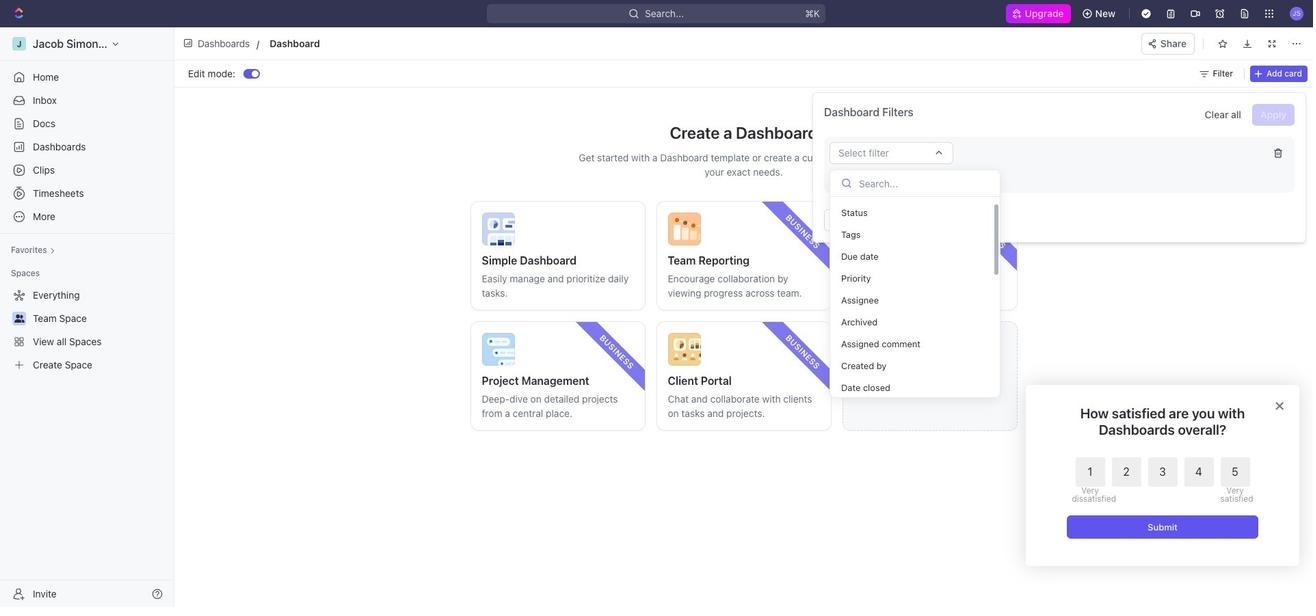 Task type: describe. For each thing, give the bounding box(es) containing it.
tree inside sidebar navigation
[[5, 285, 168, 376]]

project management image
[[482, 333, 515, 366]]

simple dashboard image
[[482, 213, 515, 246]]

time tracking image
[[854, 213, 887, 246]]



Task type: locate. For each thing, give the bounding box(es) containing it.
None text field
[[270, 35, 650, 52]]

navigation
[[1026, 385, 1300, 567]]

sidebar navigation
[[0, 27, 175, 608]]

option group
[[1073, 458, 1251, 504]]

tree
[[5, 285, 168, 376]]

Search... text field
[[859, 173, 995, 194]]

team reporting image
[[668, 213, 701, 246]]

client portal image
[[668, 333, 701, 366]]



Task type: vqa. For each thing, say whether or not it's contained in the screenshot.
'tree'
yes



